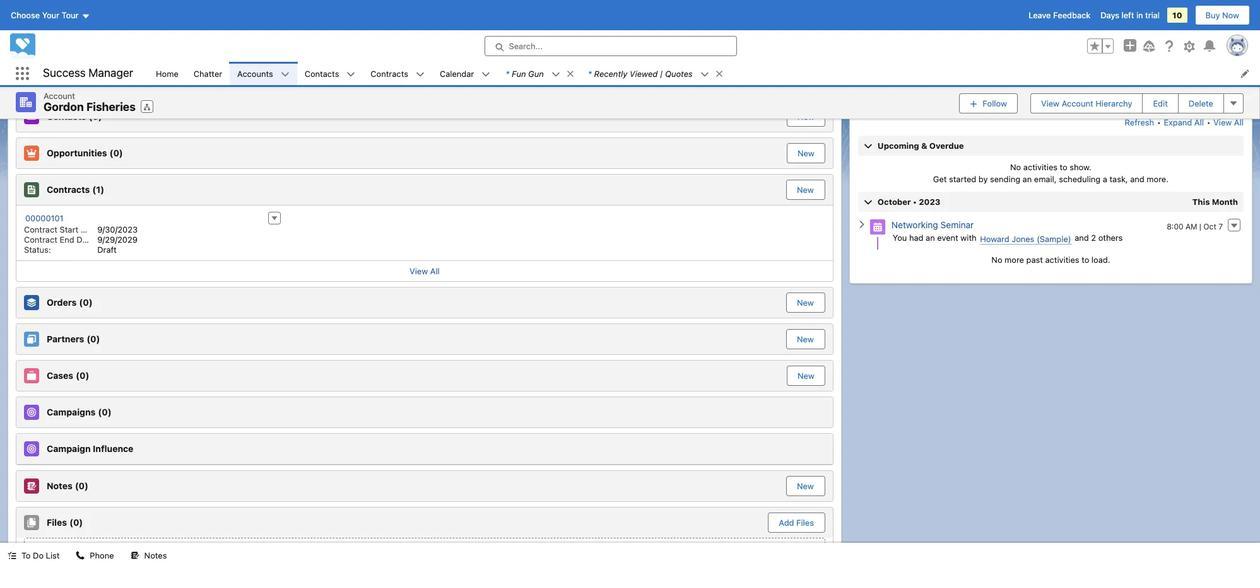 Task type: locate. For each thing, give the bounding box(es) containing it.
chatter link
[[186, 62, 230, 85]]

text default image
[[715, 69, 724, 78], [416, 70, 425, 79], [482, 70, 491, 79], [552, 70, 561, 79], [701, 70, 710, 79], [858, 220, 867, 229], [8, 552, 16, 561], [76, 552, 85, 561], [130, 552, 139, 561]]

potential
[[103, 74, 142, 85]]

* for * fun gun
[[506, 69, 510, 79]]

activities down (sample)
[[1046, 255, 1080, 265]]

0 vertical spatial notes
[[47, 481, 72, 492]]

list item
[[498, 62, 581, 85], [581, 62, 730, 85]]

text default image inside contacts "list item"
[[347, 70, 356, 79]]

*
[[506, 69, 510, 79], [588, 69, 592, 79]]

follow button
[[960, 93, 1018, 113]]

networking seminar link
[[892, 219, 974, 230]]

1 horizontal spatial view
[[1042, 98, 1060, 108]]

leave feedback
[[1029, 10, 1091, 20]]

(0) right orders
[[79, 297, 93, 308]]

networking
[[892, 219, 939, 230]]

1 horizontal spatial notes
[[144, 551, 167, 561]]

follow
[[983, 98, 1008, 108]]

1 horizontal spatial an
[[1023, 174, 1032, 184]]

files right add
[[797, 518, 814, 528]]

buy now
[[1206, 10, 1240, 20]]

no for more
[[992, 255, 1003, 265]]

| right am
[[1200, 222, 1202, 231]]

accounts
[[238, 69, 273, 79]]

new button for opportunities (0)
[[787, 143, 826, 163]]

view all link
[[1214, 112, 1245, 132], [16, 260, 833, 281]]

contracts
[[371, 69, 408, 79], [47, 184, 90, 195]]

to left show.
[[1060, 162, 1068, 172]]

upcoming & overdue button
[[859, 135, 1244, 156]]

contracts inside list item
[[371, 69, 408, 79]]

no more past activities to load. status
[[858, 255, 1245, 265]]

• left 2023
[[914, 197, 917, 207]]

1 horizontal spatial view all link
[[1214, 112, 1245, 132]]

1 horizontal spatial to
[[1082, 255, 1090, 265]]

1 vertical spatial |
[[1200, 222, 1202, 231]]

new button for partners (0)
[[787, 330, 825, 349]]

calendar list item
[[432, 62, 498, 85]]

contacts right contacts icon
[[47, 111, 86, 122]]

contracts list item
[[363, 62, 432, 85]]

* fun gun
[[506, 69, 544, 79]]

oct
[[1204, 222, 1217, 231]]

howard
[[981, 234, 1010, 244]]

notes up the files (0)
[[47, 481, 72, 492]]

contract start date: 9/30/2023 contract end date: 9/29/2029 status:
[[24, 224, 138, 255]]

0 horizontal spatial contacts
[[47, 111, 86, 122]]

2
[[1092, 233, 1097, 243]]

list
[[46, 551, 60, 561]]

expand
[[1165, 117, 1193, 127]]

notes inside button
[[144, 551, 167, 561]]

1 * from the left
[[506, 69, 510, 79]]

0 vertical spatial view all link
[[1214, 112, 1245, 132]]

phone button
[[68, 544, 122, 569]]

1 vertical spatial contacts
[[47, 111, 86, 122]]

(0) inside files element
[[70, 518, 83, 528]]

to do list
[[21, 551, 60, 561]]

list item down search... 'button'
[[581, 62, 730, 85]]

no up sending
[[1011, 162, 1022, 172]]

contracts down related tab list
[[371, 69, 408, 79]]

leave
[[1029, 10, 1052, 20]]

1 horizontal spatial account
[[1062, 98, 1094, 108]]

campaigns (0)
[[47, 407, 111, 418]]

view for view all
[[410, 266, 428, 276]]

refresh button
[[1125, 112, 1156, 132]]

(0)
[[89, 111, 102, 122], [110, 148, 123, 158], [79, 297, 93, 308], [87, 334, 100, 345], [76, 370, 89, 381], [98, 407, 111, 418], [75, 481, 88, 492], [70, 518, 83, 528]]

account.
[[221, 74, 260, 85]]

0 vertical spatial and
[[1131, 174, 1145, 184]]

1 vertical spatial notes
[[144, 551, 167, 561]]

notes right phone
[[144, 551, 167, 561]]

contracts left (1)
[[47, 184, 90, 195]]

choose your tour
[[11, 10, 79, 20]]

0 horizontal spatial and
[[1075, 233, 1090, 243]]

1 horizontal spatial no
[[1011, 162, 1022, 172]]

we
[[47, 74, 60, 85]]

files
[[47, 518, 67, 528], [797, 518, 814, 528]]

notes
[[47, 481, 72, 492], [144, 551, 167, 561]]

7 new button from the top
[[787, 477, 825, 496]]

view inside related tab panel
[[410, 266, 428, 276]]

7
[[1219, 222, 1224, 231]]

view
[[1042, 98, 1060, 108], [1214, 117, 1233, 127], [410, 266, 428, 276]]

new button for contracts (1)
[[787, 180, 825, 199]]

account
[[44, 91, 75, 101], [1062, 98, 1094, 108]]

event
[[938, 233, 959, 243]]

0 horizontal spatial text default image
[[281, 70, 290, 79]]

an inside no activities to show. get started by sending an email, scheduling a task, and more.
[[1023, 174, 1032, 184]]

(0) for contacts (0)
[[89, 111, 102, 122]]

1 vertical spatial and
[[1075, 233, 1090, 243]]

text default image inside notes button
[[130, 552, 139, 561]]

show.
[[1070, 162, 1092, 172]]

cases (0)
[[47, 370, 89, 381]]

activities up email, on the right top of the page
[[1024, 162, 1058, 172]]

1 vertical spatial contracts
[[47, 184, 90, 195]]

accounts list item
[[230, 62, 297, 85]]

2 * from the left
[[588, 69, 592, 79]]

• right time
[[1124, 94, 1128, 104]]

2 vertical spatial view
[[410, 266, 428, 276]]

text default image for accounts
[[281, 70, 290, 79]]

success
[[43, 66, 86, 80]]

2 contract from the top
[[24, 235, 57, 245]]

contacts inside related tab panel
[[47, 111, 86, 122]]

0 horizontal spatial *
[[506, 69, 510, 79]]

past
[[1027, 255, 1044, 265]]

• down delete button
[[1208, 117, 1211, 127]]

contracts inside related tab panel
[[47, 184, 90, 195]]

| inside list item
[[660, 69, 663, 79]]

account down we
[[44, 91, 75, 101]]

contracts for contracts
[[371, 69, 408, 79]]

no left more
[[992, 255, 1003, 265]]

text default image inside accounts list item
[[281, 70, 290, 79]]

campaign influence
[[47, 444, 134, 454]]

2 vertical spatial activities
[[1046, 255, 1080, 265]]

(0) down 'campaign influence'
[[75, 481, 88, 492]]

october
[[878, 197, 911, 207]]

list item down 'search...'
[[498, 62, 581, 85]]

files up the list
[[47, 518, 67, 528]]

0 horizontal spatial an
[[926, 233, 936, 243]]

2 horizontal spatial view
[[1214, 117, 1233, 127]]

text default image left contracts link
[[347, 70, 356, 79]]

this month
[[1193, 197, 1239, 207]]

* left fun
[[506, 69, 510, 79]]

view inside button
[[1042, 98, 1060, 108]]

(0) inside campaigns element
[[98, 407, 111, 418]]

and left 2
[[1075, 233, 1090, 243]]

and
[[1131, 174, 1145, 184], [1075, 233, 1090, 243]]

text default image
[[566, 69, 575, 78], [281, 70, 290, 79], [347, 70, 356, 79]]

cases image
[[24, 368, 39, 384]]

and inside you had an event with howard jones (sample) and 2 others
[[1075, 233, 1090, 243]]

started
[[950, 174, 977, 184]]

account partner image
[[24, 332, 39, 347]]

filters: all time • all activities • all types
[[1065, 94, 1217, 104]]

new button inside notes element
[[787, 477, 825, 496]]

* left recently
[[588, 69, 592, 79]]

contracts link
[[363, 62, 416, 85]]

overdue
[[930, 140, 965, 151]]

jones
[[1012, 234, 1035, 244]]

0 vertical spatial contracts
[[371, 69, 408, 79]]

(0) right cases
[[76, 370, 89, 381]]

quotes
[[666, 69, 693, 79]]

edit
[[1154, 98, 1169, 108]]

2 new button from the top
[[787, 143, 826, 163]]

(0) down the notes (0) at the bottom of the page
[[70, 518, 83, 528]]

networking seminar
[[892, 219, 974, 230]]

of
[[192, 74, 201, 85]]

to do list button
[[0, 544, 67, 569]]

contracts for contracts (1)
[[47, 184, 90, 195]]

text default image right accounts
[[281, 70, 290, 79]]

related
[[23, 43, 61, 55]]

filters:
[[1065, 94, 1091, 104]]

(0) inside notes element
[[75, 481, 88, 492]]

1 new button from the top
[[787, 106, 826, 127]]

by
[[979, 174, 988, 184]]

0 vertical spatial an
[[1023, 174, 1032, 184]]

task,
[[1110, 174, 1129, 184]]

contacts link
[[297, 62, 347, 85]]

no inside no activities to show. get started by sending an email, scheduling a task, and more.
[[1011, 162, 1022, 172]]

activities up refresh
[[1142, 94, 1176, 104]]

contacts right accounts list item
[[305, 69, 339, 79]]

(0) right campaigns
[[98, 407, 111, 418]]

0 vertical spatial |
[[660, 69, 663, 79]]

1 horizontal spatial and
[[1131, 174, 1145, 184]]

now
[[1223, 10, 1240, 20]]

0 horizontal spatial to
[[1060, 162, 1068, 172]]

account inside button
[[1062, 98, 1094, 108]]

group
[[1088, 39, 1114, 54]]

phone
[[90, 551, 114, 561]]

2023
[[920, 197, 941, 207]]

sending
[[991, 174, 1021, 184]]

1 vertical spatial view all link
[[16, 260, 833, 281]]

new inside notes element
[[797, 481, 814, 492]]

1 horizontal spatial files
[[797, 518, 814, 528]]

to left load.
[[1082, 255, 1090, 265]]

hierarchy
[[1096, 98, 1133, 108]]

an inside you had an event with howard jones (sample) and 2 others
[[926, 233, 936, 243]]

new button for orders (0)
[[787, 293, 825, 312]]

files inside button
[[797, 518, 814, 528]]

(0) right gordon
[[89, 111, 102, 122]]

0 vertical spatial to
[[1060, 162, 1068, 172]]

4 new button from the top
[[787, 293, 825, 312]]

new button for cases (0)
[[787, 366, 826, 386]]

&
[[922, 140, 928, 151]]

related tab panel
[[16, 62, 834, 569]]

(0) right opportunities
[[110, 148, 123, 158]]

1 horizontal spatial contacts
[[305, 69, 339, 79]]

5 new button from the top
[[787, 330, 825, 349]]

start
[[60, 224, 78, 235]]

1 horizontal spatial text default image
[[347, 70, 356, 79]]

00000101 element
[[16, 211, 289, 256]]

event image
[[871, 220, 886, 235]]

(0) right partners
[[87, 334, 100, 345]]

1 horizontal spatial *
[[588, 69, 592, 79]]

campaign
[[47, 444, 91, 454]]

text default image inside calendar list item
[[482, 70, 491, 79]]

viewed
[[630, 69, 658, 79]]

contract
[[24, 224, 57, 235], [24, 235, 57, 245]]

1 vertical spatial activities
[[1024, 162, 1058, 172]]

1 vertical spatial to
[[1082, 255, 1090, 265]]

all inside related tab panel
[[430, 266, 440, 276]]

0 horizontal spatial notes
[[47, 481, 72, 492]]

1 vertical spatial an
[[926, 233, 936, 243]]

new button for contacts (0)
[[787, 106, 826, 127]]

contacts inside "link"
[[305, 69, 339, 79]]

upcoming
[[878, 140, 920, 151]]

and right task,
[[1131, 174, 1145, 184]]

text default image inside to do list button
[[8, 552, 16, 561]]

files element
[[16, 507, 834, 569]]

0 vertical spatial contacts
[[305, 69, 339, 79]]

an down networking seminar
[[926, 233, 936, 243]]

| left the quotes
[[660, 69, 663, 79]]

0 vertical spatial no
[[1011, 162, 1022, 172]]

3 new button from the top
[[787, 180, 825, 199]]

0 horizontal spatial view
[[410, 266, 428, 276]]

notes inside related tab panel
[[47, 481, 72, 492]]

days left in trial
[[1101, 10, 1161, 20]]

status:
[[24, 245, 51, 255]]

account left time
[[1062, 98, 1094, 108]]

0 horizontal spatial |
[[660, 69, 663, 79]]

an left email, on the right top of the page
[[1023, 174, 1032, 184]]

text default image right gun
[[566, 69, 575, 78]]

search...
[[509, 41, 543, 51]]

1 horizontal spatial contracts
[[371, 69, 408, 79]]

1 vertical spatial no
[[992, 255, 1003, 265]]

tab list
[[858, 36, 1245, 62]]

contracts (1)
[[47, 184, 104, 195]]

list
[[148, 62, 1261, 85]]

1 vertical spatial view
[[1214, 117, 1233, 127]]

6 new button from the top
[[787, 366, 826, 386]]

0 horizontal spatial contracts
[[47, 184, 90, 195]]

0 horizontal spatial no
[[992, 255, 1003, 265]]

00000101 link
[[25, 213, 64, 224]]

0 vertical spatial view
[[1042, 98, 1060, 108]]



Task type: vqa. For each thing, say whether or not it's contained in the screenshot.
Howard Jones (Sample)
no



Task type: describe. For each thing, give the bounding box(es) containing it.
load.
[[1092, 255, 1111, 265]]

october  •  2023
[[878, 197, 941, 207]]

(0) for campaigns (0)
[[98, 407, 111, 418]]

(0) for orders (0)
[[79, 297, 93, 308]]

chatter
[[194, 69, 222, 79]]

fun
[[512, 69, 526, 79]]

campaign influence element
[[16, 433, 834, 466]]

days
[[1101, 10, 1120, 20]]

contacts list item
[[297, 62, 363, 85]]

date: right end
[[77, 235, 97, 245]]

notes element
[[16, 471, 834, 502]]

this
[[1193, 197, 1211, 207]]

orders
[[47, 297, 77, 308]]

list containing home
[[148, 62, 1261, 85]]

* recently viewed | quotes
[[588, 69, 693, 79]]

others
[[1099, 233, 1124, 243]]

to inside no activities to show. get started by sending an email, scheduling a task, and more.
[[1060, 162, 1068, 172]]

refresh • expand all • view all
[[1126, 117, 1244, 127]]

campaign influence link
[[47, 444, 139, 455]]

tour
[[62, 10, 79, 20]]

gordon
[[44, 100, 84, 114]]

(0) for cases (0)
[[76, 370, 89, 381]]

9/30/2023
[[97, 224, 138, 235]]

(0) for opportunities (0)
[[110, 148, 123, 158]]

new button for notes (0)
[[787, 477, 825, 496]]

(0) for notes (0)
[[75, 481, 88, 492]]

to
[[21, 551, 31, 561]]

opportunities (0)
[[47, 148, 123, 158]]

types
[[1196, 94, 1217, 104]]

1 horizontal spatial |
[[1200, 222, 1202, 231]]

duplicates
[[144, 74, 190, 85]]

had
[[910, 233, 924, 243]]

2 horizontal spatial text default image
[[566, 69, 575, 78]]

feedback
[[1054, 10, 1091, 20]]

files (0)
[[47, 518, 83, 528]]

edit button
[[1143, 93, 1179, 113]]

month
[[1213, 197, 1239, 207]]

refresh
[[1126, 117, 1155, 127]]

(sample)
[[1037, 234, 1072, 244]]

notes for notes (0)
[[47, 481, 72, 492]]

• down edit button on the right top of page
[[1158, 117, 1162, 127]]

1 contract from the top
[[24, 224, 57, 235]]

• right "edit"
[[1178, 94, 1182, 104]]

(1)
[[92, 184, 104, 195]]

am
[[1186, 222, 1198, 231]]

your
[[42, 10, 59, 20]]

related tab list
[[16, 36, 834, 62]]

campaigns
[[47, 407, 96, 418]]

time
[[1105, 94, 1122, 104]]

more
[[1005, 255, 1025, 265]]

buy
[[1206, 10, 1221, 20]]

date: right start at the left of page
[[81, 224, 101, 235]]

orders (0)
[[47, 297, 93, 308]]

00000101
[[25, 213, 64, 223]]

0 vertical spatial activities
[[1142, 94, 1176, 104]]

choose your tour button
[[10, 5, 91, 25]]

no more past activities to load.
[[992, 255, 1111, 265]]

and inside no activities to show. get started by sending an email, scheduling a task, and more.
[[1131, 174, 1145, 184]]

home
[[156, 69, 179, 79]]

view account hierarchy
[[1042, 98, 1133, 108]]

0 horizontal spatial view all link
[[16, 260, 833, 281]]

contacts for contacts
[[305, 69, 339, 79]]

left
[[1122, 10, 1135, 20]]

recently
[[595, 69, 628, 79]]

home link
[[148, 62, 186, 85]]

more.
[[1147, 174, 1169, 184]]

partners
[[47, 334, 84, 345]]

0 horizontal spatial account
[[44, 91, 75, 101]]

contacts image
[[24, 109, 39, 124]]

2 list item from the left
[[581, 62, 730, 85]]

no for activities
[[1011, 162, 1022, 172]]

you
[[893, 233, 908, 243]]

text default image for contacts
[[347, 70, 356, 79]]

scheduling
[[1060, 174, 1101, 184]]

notes button
[[123, 544, 175, 569]]

howard jones (sample) link
[[981, 234, 1072, 245]]

we found no potential duplicates of this account.
[[47, 74, 260, 85]]

cases
[[47, 370, 73, 381]]

trial
[[1146, 10, 1161, 20]]

you had an event with howard jones (sample) and 2 others
[[893, 233, 1124, 244]]

delete
[[1189, 98, 1214, 108]]

do
[[33, 551, 44, 561]]

text default image inside phone button
[[76, 552, 85, 561]]

1 list item from the left
[[498, 62, 581, 85]]

text default image inside contracts list item
[[416, 70, 425, 79]]

with
[[961, 233, 977, 243]]

upcoming & overdue
[[878, 140, 965, 151]]

add files button
[[769, 514, 825, 533]]

calendar link
[[432, 62, 482, 85]]

gun
[[529, 69, 544, 79]]

activities inside no activities to show. get started by sending an email, scheduling a task, and more.
[[1024, 162, 1058, 172]]

orders image
[[24, 295, 39, 310]]

(0) for partners (0)
[[87, 334, 100, 345]]

opportunities image
[[24, 146, 39, 161]]

notes for notes
[[144, 551, 167, 561]]

8:00
[[1168, 222, 1184, 231]]

fisheries
[[86, 100, 136, 114]]

contacts for contacts (0)
[[47, 111, 86, 122]]

contracts image
[[24, 182, 39, 197]]

influence
[[93, 444, 134, 454]]

0 horizontal spatial files
[[47, 518, 67, 528]]

expand all button
[[1164, 112, 1205, 132]]

buy now button
[[1196, 5, 1251, 25]]

view for view account hierarchy
[[1042, 98, 1060, 108]]

draft
[[97, 245, 117, 255]]

this
[[203, 74, 219, 85]]

campaigns element
[[16, 397, 834, 428]]

related link
[[23, 36, 61, 62]]

add files
[[779, 518, 814, 528]]

success manager
[[43, 66, 133, 80]]

calendar
[[440, 69, 474, 79]]

* for * recently viewed | quotes
[[588, 69, 592, 79]]

(0) for files (0)
[[70, 518, 83, 528]]



